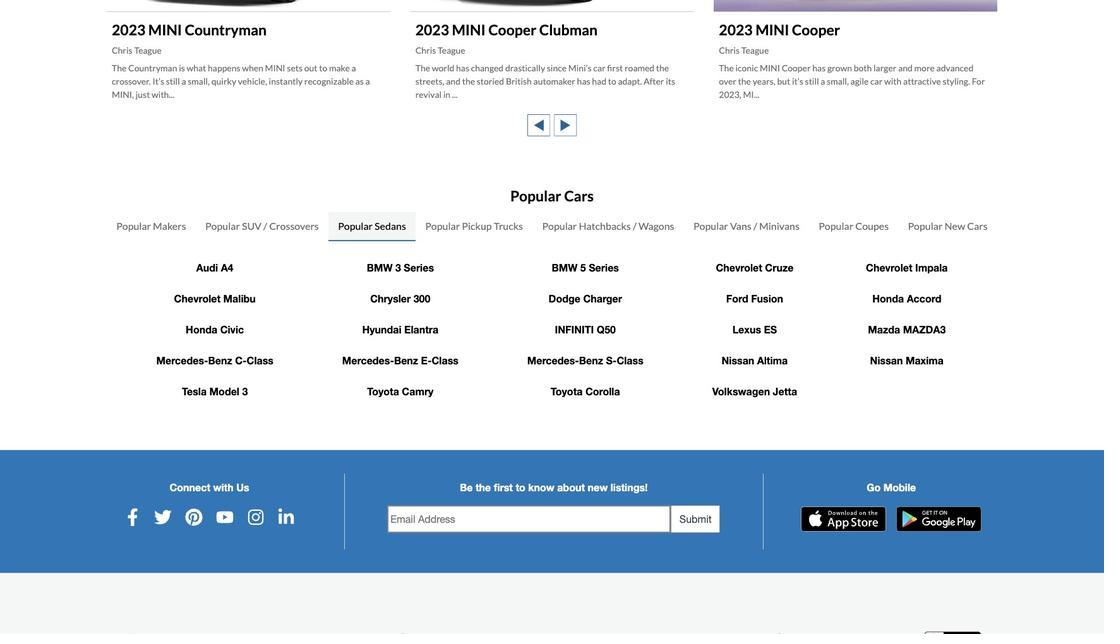 Task type: describe. For each thing, give the bounding box(es) containing it.
audi a4
[[196, 262, 234, 274]]

lexus es
[[733, 323, 778, 335]]

to inside the world has changed drastically since mini's car first roamed the streets, and the storied british automaker has had to adapt. after its revival in ...
[[609, 76, 617, 86]]

infiniti q50
[[555, 323, 616, 335]]

volkswagen jetta
[[713, 385, 798, 397]]

instagram image
[[247, 509, 265, 527]]

chevrolet for chevrolet cruze
[[716, 262, 763, 274]]

2023 mini countryman link
[[112, 21, 267, 38]]

hatchbacks
[[579, 220, 631, 232]]

nissan for nissan altima
[[722, 354, 755, 366]]

camry
[[402, 385, 434, 397]]

chris teague link for 2023 mini cooper
[[720, 45, 769, 55]]

popular new cars
[[909, 220, 988, 232]]

submit
[[680, 514, 712, 525]]

a right as
[[366, 76, 370, 86]]

2023 for 2023 mini cooper clubman
[[416, 21, 449, 38]]

dodge charger
[[549, 293, 623, 305]]

popular for popular coupes
[[819, 220, 854, 232]]

go mobile
[[867, 482, 917, 494]]

mercedes-benz c-class
[[156, 354, 274, 366]]

small, inside the countryman is what happens when mini sets out to make a crossover. it's still a small, quirky vehicle, instantly recognizable as a mini, just with...
[[188, 76, 210, 86]]

nissan altima
[[722, 354, 788, 366]]

clubman
[[540, 21, 598, 38]]

chevrolet malibu
[[174, 293, 256, 305]]

volkswagen jetta link
[[713, 385, 798, 397]]

countryman inside 2023 mini countryman chris teague
[[185, 21, 267, 38]]

honda civic link
[[186, 323, 244, 335]]

car inside the iconic mini cooper has grown both larger and more advanced over the years, but it's still a small, agile car with attractive styling. for 2023, mi...
[[871, 76, 883, 86]]

car inside the world has changed drastically since mini's car first roamed the streets, and the storied british automaker has had to adapt. after its revival in ...
[[594, 62, 606, 73]]

mercedes- for mercedes-benz s-class
[[528, 354, 580, 366]]

british
[[506, 76, 532, 86]]

the for 2023 mini countryman
[[112, 62, 127, 73]]

countryman inside the countryman is what happens when mini sets out to make a crossover. it's still a small, quirky vehicle, instantly recognizable as a mini, just with...
[[128, 62, 177, 73]]

es
[[764, 323, 778, 335]]

mini for 2023 mini cooper clubman
[[452, 21, 486, 38]]

cooper for clubman
[[489, 21, 537, 38]]

popular for popular makers
[[116, 220, 151, 232]]

bmw for bmw 3 series
[[367, 262, 393, 274]]

c-
[[235, 354, 247, 366]]

corolla
[[586, 385, 621, 397]]

the left "storied"
[[462, 76, 475, 86]]

0 horizontal spatial has
[[456, 62, 470, 73]]

be
[[460, 482, 473, 494]]

lexus es link
[[733, 323, 778, 335]]

linkedin image
[[278, 509, 296, 527]]

tesla
[[182, 385, 207, 397]]

cooper inside the iconic mini cooper has grown both larger and more advanced over the years, but it's still a small, agile car with attractive styling. for 2023, mi...
[[782, 62, 811, 73]]

hyundai elantra link
[[362, 323, 439, 335]]

new
[[588, 482, 608, 494]]

a4
[[221, 262, 234, 274]]

toyota corolla link
[[551, 385, 621, 397]]

chris inside 2023 mini cooper clubman chris teague
[[416, 45, 436, 55]]

attractive
[[904, 76, 942, 86]]

series for bmw 3 series
[[404, 262, 434, 274]]

connect
[[170, 482, 211, 494]]

chrysler 300 link
[[371, 293, 431, 305]]

mercedes-benz s-class
[[528, 354, 644, 366]]

chevrolet for chevrolet malibu
[[174, 293, 221, 305]]

a inside the iconic mini cooper has grown both larger and more advanced over the years, but it's still a small, agile car with attractive styling. for 2023, mi...
[[821, 76, 826, 86]]

still inside the iconic mini cooper has grown both larger and more advanced over the years, but it's still a small, agile car with attractive styling. for 2023, mi...
[[806, 76, 820, 86]]

and inside the world has changed drastically since mini's car first roamed the streets, and the storied british automaker has had to adapt. after its revival in ...
[[446, 76, 461, 86]]

popular sedans
[[338, 220, 406, 232]]

mini,
[[112, 89, 134, 100]]

mini for 2023 mini cooper
[[756, 21, 790, 38]]

benz for c-
[[208, 354, 232, 366]]

accord
[[907, 293, 942, 305]]

popular makers
[[116, 220, 186, 232]]

to inside the countryman is what happens when mini sets out to make a crossover. it's still a small, quirky vehicle, instantly recognizable as a mini, just with...
[[319, 62, 328, 73]]

2023 mini cooper clubman image
[[411, 0, 694, 11]]

about
[[558, 482, 585, 494]]

with inside the iconic mini cooper has grown both larger and more advanced over the years, but it's still a small, agile car with attractive styling. for 2023, mi...
[[885, 76, 902, 86]]

2023 mini countryman chris teague
[[112, 21, 267, 55]]

1 vertical spatial with
[[213, 482, 234, 494]]

make
[[329, 62, 350, 73]]

mini inside the iconic mini cooper has grown both larger and more advanced over the years, but it's still a small, agile car with attractive styling. for 2023, mi...
[[760, 62, 781, 73]]

/ for wagons
[[633, 220, 637, 232]]

0 horizontal spatial cars
[[565, 187, 594, 205]]

go
[[867, 482, 881, 494]]

elantra
[[405, 323, 439, 335]]

styling.
[[943, 76, 971, 86]]

1 vertical spatial 3
[[242, 385, 248, 397]]

vans
[[731, 220, 752, 232]]

mercedes- for mercedes-benz c-class
[[156, 354, 208, 366]]

the countryman is what happens when mini sets out to make a crossover. it's still a small, quirky vehicle, instantly recognizable as a mini, just with...
[[112, 62, 370, 100]]

first inside the world has changed drastically since mini's car first roamed the streets, and the storied british automaker has had to adapt. after its revival in ...
[[608, 62, 623, 73]]

after
[[644, 76, 665, 86]]

but
[[778, 76, 791, 86]]

chris teague link for 2023 mini cooper clubman
[[416, 45, 466, 55]]

nissan for nissan maxima
[[871, 354, 904, 366]]

teague inside 2023 mini cooper clubman chris teague
[[438, 45, 466, 55]]

ford
[[727, 293, 749, 305]]

chevrolet malibu link
[[174, 293, 256, 305]]

infiniti q50 link
[[555, 323, 616, 335]]

honda accord link
[[873, 293, 942, 305]]

e-
[[421, 354, 432, 366]]

chevrolet impala
[[867, 262, 949, 274]]

mazda mazda3
[[869, 323, 946, 335]]

1 horizontal spatial has
[[577, 76, 591, 86]]

class for s-
[[617, 354, 644, 366]]

instantly
[[269, 76, 303, 86]]

audi a4 link
[[196, 262, 234, 274]]

grown
[[828, 62, 853, 73]]

wagons
[[639, 220, 675, 232]]

teague for 2023 mini countryman
[[134, 45, 162, 55]]

popular for popular sedans
[[338, 220, 373, 232]]

happens
[[208, 62, 241, 73]]

chris for 2023 mini cooper
[[720, 45, 740, 55]]

2023 mini cooper clubman link
[[416, 21, 598, 38]]

minivans
[[760, 220, 800, 232]]

twitter image
[[154, 509, 172, 527]]

storied
[[477, 76, 505, 86]]

Email Address email field
[[388, 506, 671, 533]]

nissan maxima link
[[871, 354, 944, 366]]

facebook image
[[124, 509, 141, 527]]

adapt.
[[618, 76, 642, 86]]

crossover.
[[112, 76, 151, 86]]

agile
[[851, 76, 869, 86]]

out
[[305, 62, 318, 73]]

a right make
[[352, 62, 356, 73]]

chrysler 300
[[371, 293, 431, 305]]

is
[[179, 62, 185, 73]]

2023 mini cooper link
[[720, 21, 841, 38]]

its
[[666, 76, 676, 86]]

recognizable
[[305, 76, 354, 86]]

5
[[581, 262, 586, 274]]

toyota for toyota camry
[[367, 385, 399, 397]]

popular pickup trucks
[[426, 220, 523, 232]]

trucks
[[494, 220, 523, 232]]

mercedes-benz e-class
[[343, 354, 459, 366]]



Task type: vqa. For each thing, say whether or not it's contained in the screenshot.
2023 Chevrolet Equinox LT FWD with 1LT IMAGE
no



Task type: locate. For each thing, give the bounding box(es) containing it.
0 horizontal spatial teague
[[134, 45, 162, 55]]

chris teague link for 2023 mini countryman
[[112, 45, 162, 55]]

0 horizontal spatial /
[[264, 220, 267, 232]]

0 horizontal spatial nissan
[[722, 354, 755, 366]]

iconic
[[736, 62, 759, 73]]

0 vertical spatial first
[[608, 62, 623, 73]]

impala
[[916, 262, 949, 274]]

the up over
[[720, 62, 734, 73]]

2 horizontal spatial benz
[[580, 354, 604, 366]]

honda up the mazda on the right of page
[[873, 293, 905, 305]]

0 horizontal spatial toyota
[[367, 385, 399, 397]]

countryman down 2023 mini countryman image
[[185, 21, 267, 38]]

0 horizontal spatial honda
[[186, 323, 218, 335]]

mini inside 2023 mini cooper clubman chris teague
[[452, 21, 486, 38]]

lexus
[[733, 323, 762, 335]]

cooper inside 2023 mini cooper clubman chris teague
[[489, 21, 537, 38]]

0 vertical spatial car
[[594, 62, 606, 73]]

/ for minivans
[[754, 220, 758, 232]]

bmw for bmw 5 series
[[552, 262, 578, 274]]

0 horizontal spatial the
[[112, 62, 127, 73]]

advanced
[[937, 62, 974, 73]]

0 vertical spatial honda
[[873, 293, 905, 305]]

dodge
[[549, 293, 581, 305]]

1 horizontal spatial nissan
[[871, 354, 904, 366]]

audi
[[196, 262, 218, 274]]

pinterest image
[[185, 509, 203, 527]]

chevrolet impala link
[[867, 262, 949, 274]]

chris teague link
[[112, 45, 162, 55], [416, 45, 466, 55], [720, 45, 769, 55]]

honda for honda accord
[[873, 293, 905, 305]]

2 horizontal spatial to
[[609, 76, 617, 86]]

chevrolet up honda accord
[[867, 262, 913, 274]]

2 benz from the left
[[394, 354, 419, 366]]

0 vertical spatial and
[[899, 62, 913, 73]]

crossovers
[[269, 220, 319, 232]]

s-
[[607, 354, 617, 366]]

2 still from the left
[[806, 76, 820, 86]]

1 vertical spatial to
[[609, 76, 617, 86]]

3 chris teague link from the left
[[720, 45, 769, 55]]

countryman
[[185, 21, 267, 38], [128, 62, 177, 73]]

/ left wagons
[[633, 220, 637, 232]]

2 chris from the left
[[416, 45, 436, 55]]

1 horizontal spatial to
[[516, 482, 526, 494]]

the up its
[[657, 62, 670, 73]]

1 horizontal spatial small,
[[827, 76, 850, 86]]

car down larger
[[871, 76, 883, 86]]

tesla model 3 link
[[182, 385, 248, 397]]

popular hatchbacks / wagons
[[543, 220, 675, 232]]

chevrolet cruze
[[716, 262, 794, 274]]

the right be
[[476, 482, 491, 494]]

benz left c-
[[208, 354, 232, 366]]

popular down popular cars
[[543, 220, 577, 232]]

the inside the iconic mini cooper has grown both larger and more advanced over the years, but it's still a small, agile car with attractive styling. for 2023, mi...
[[720, 62, 734, 73]]

3 benz from the left
[[580, 354, 604, 366]]

small, down grown
[[827, 76, 850, 86]]

2023 inside 2023 mini cooper clubman chris teague
[[416, 21, 449, 38]]

0 horizontal spatial benz
[[208, 354, 232, 366]]

1 mercedes- from the left
[[156, 354, 208, 366]]

cars right new at the right top of page
[[968, 220, 988, 232]]

teague inside 2023 mini countryman chris teague
[[134, 45, 162, 55]]

1 2023 from the left
[[112, 21, 146, 38]]

0 horizontal spatial small,
[[188, 76, 210, 86]]

makers
[[153, 220, 186, 232]]

teague up it's
[[134, 45, 162, 55]]

/ right suv
[[264, 220, 267, 232]]

mini's
[[569, 62, 592, 73]]

mini inside the 2023 mini cooper chris teague
[[756, 21, 790, 38]]

popular left sedans
[[338, 220, 373, 232]]

2023 mini countryman image
[[107, 0, 390, 11]]

1 vertical spatial cars
[[968, 220, 988, 232]]

cooper up it's
[[782, 62, 811, 73]]

mini up "changed" at top
[[452, 21, 486, 38]]

chris teague link up crossover.
[[112, 45, 162, 55]]

0 horizontal spatial chevrolet
[[174, 293, 221, 305]]

1 horizontal spatial and
[[899, 62, 913, 73]]

3 2023 from the left
[[720, 21, 753, 38]]

us
[[237, 482, 249, 494]]

has inside the iconic mini cooper has grown both larger and more advanced over the years, but it's still a small, agile car with attractive styling. for 2023, mi...
[[813, 62, 826, 73]]

popular vans / minivans
[[694, 220, 800, 232]]

streets,
[[416, 76, 445, 86]]

3 up chrysler 300
[[396, 262, 401, 274]]

mini inside the countryman is what happens when mini sets out to make a crossover. it's still a small, quirky vehicle, instantly recognizable as a mini, just with...
[[265, 62, 285, 73]]

sedans
[[375, 220, 406, 232]]

series
[[404, 262, 434, 274], [589, 262, 619, 274]]

1 vertical spatial car
[[871, 76, 883, 86]]

2 horizontal spatial chris
[[720, 45, 740, 55]]

still
[[166, 76, 180, 86], [806, 76, 820, 86]]

popular left new at the right top of page
[[909, 220, 943, 232]]

2023 up world
[[416, 21, 449, 38]]

0 horizontal spatial and
[[446, 76, 461, 86]]

what
[[187, 62, 206, 73]]

chevrolet
[[716, 262, 763, 274], [867, 262, 913, 274], [174, 293, 221, 305]]

infiniti
[[555, 323, 594, 335]]

cruze
[[766, 262, 794, 274]]

popular
[[511, 187, 562, 205], [116, 220, 151, 232], [205, 220, 240, 232], [338, 220, 373, 232], [426, 220, 460, 232], [543, 220, 577, 232], [694, 220, 729, 232], [819, 220, 854, 232], [909, 220, 943, 232]]

popular left 'coupes' on the right top of page
[[819, 220, 854, 232]]

1 horizontal spatial cars
[[968, 220, 988, 232]]

1 horizontal spatial chevrolet
[[716, 262, 763, 274]]

popular left suv
[[205, 220, 240, 232]]

revival
[[416, 89, 442, 100]]

sets
[[287, 62, 303, 73]]

class for c-
[[247, 354, 274, 366]]

to right had
[[609, 76, 617, 86]]

class
[[247, 354, 274, 366], [432, 354, 459, 366], [617, 354, 644, 366]]

2023 mini cooper image
[[715, 0, 998, 11]]

popular left vans
[[694, 220, 729, 232]]

hyundai elantra
[[362, 323, 439, 335]]

the down iconic
[[739, 76, 752, 86]]

chris teague link up world
[[416, 45, 466, 55]]

honda accord
[[873, 293, 942, 305]]

nissan up volkswagen
[[722, 354, 755, 366]]

1 horizontal spatial /
[[633, 220, 637, 232]]

2023 inside 2023 mini countryman chris teague
[[112, 21, 146, 38]]

benz
[[208, 354, 232, 366], [394, 354, 419, 366], [580, 354, 604, 366]]

2 the from the left
[[416, 62, 431, 73]]

as
[[356, 76, 364, 86]]

series for bmw 5 series
[[589, 262, 619, 274]]

/
[[264, 220, 267, 232], [633, 220, 637, 232], [754, 220, 758, 232]]

car up had
[[594, 62, 606, 73]]

toyota for toyota corolla
[[551, 385, 583, 397]]

and left more
[[899, 62, 913, 73]]

mini up the instantly
[[265, 62, 285, 73]]

still inside the countryman is what happens when mini sets out to make a crossover. it's still a small, quirky vehicle, instantly recognizable as a mini, just with...
[[166, 76, 180, 86]]

2 horizontal spatial has
[[813, 62, 826, 73]]

the iconic mini cooper has grown both larger and more advanced over the years, but it's still a small, agile car with attractive styling. for 2023, mi...
[[720, 62, 986, 100]]

cooper up grown
[[793, 21, 841, 38]]

toyota left corolla
[[551, 385, 583, 397]]

3 chris from the left
[[720, 45, 740, 55]]

popular for popular suv / crossovers
[[205, 220, 240, 232]]

1 horizontal spatial car
[[871, 76, 883, 86]]

2 horizontal spatial chris teague link
[[720, 45, 769, 55]]

popular for popular pickup trucks
[[426, 220, 460, 232]]

pickup
[[462, 220, 492, 232]]

1 horizontal spatial teague
[[438, 45, 466, 55]]

since
[[547, 62, 567, 73]]

with
[[885, 76, 902, 86], [213, 482, 234, 494]]

2 toyota from the left
[[551, 385, 583, 397]]

2 series from the left
[[589, 262, 619, 274]]

1 horizontal spatial mercedes-
[[343, 354, 394, 366]]

nissan down the mazda on the right of page
[[871, 354, 904, 366]]

2023 for 2023 mini cooper
[[720, 21, 753, 38]]

2 / from the left
[[633, 220, 637, 232]]

benz left e-
[[394, 354, 419, 366]]

3 mercedes- from the left
[[528, 354, 580, 366]]

coupes
[[856, 220, 889, 232]]

2 mercedes- from the left
[[343, 354, 394, 366]]

mercedes- down hyundai
[[343, 354, 394, 366]]

popular left pickup
[[426, 220, 460, 232]]

mini up is
[[148, 21, 182, 38]]

dodge charger link
[[549, 293, 623, 305]]

mini up iconic
[[756, 21, 790, 38]]

1 / from the left
[[264, 220, 267, 232]]

1 nissan from the left
[[722, 354, 755, 366]]

bmw
[[367, 262, 393, 274], [552, 262, 578, 274]]

popular for popular cars
[[511, 187, 562, 205]]

the inside the iconic mini cooper has grown both larger and more advanced over the years, but it's still a small, agile car with attractive styling. for 2023, mi...
[[739, 76, 752, 86]]

1 horizontal spatial bmw
[[552, 262, 578, 274]]

3 the from the left
[[720, 62, 734, 73]]

2023 up iconic
[[720, 21, 753, 38]]

the inside the world has changed drastically since mini's car first roamed the streets, and the storied british automaker has had to adapt. after its revival in ...
[[416, 62, 431, 73]]

2 horizontal spatial 2023
[[720, 21, 753, 38]]

has left grown
[[813, 62, 826, 73]]

the up crossover.
[[112, 62, 127, 73]]

and up ...
[[446, 76, 461, 86]]

1 horizontal spatial the
[[416, 62, 431, 73]]

click for the bbb business review of this auto listing service in cambridge ma image
[[925, 631, 985, 635]]

0 horizontal spatial series
[[404, 262, 434, 274]]

altima
[[758, 354, 788, 366]]

1 horizontal spatial 3
[[396, 262, 401, 274]]

countryman up it's
[[128, 62, 177, 73]]

series up 300
[[404, 262, 434, 274]]

mazda mazda3 link
[[869, 323, 946, 335]]

to right out
[[319, 62, 328, 73]]

teague for 2023 mini cooper
[[742, 45, 769, 55]]

1 vertical spatial and
[[446, 76, 461, 86]]

mercedes-benz s-class link
[[528, 354, 644, 366]]

3 right model
[[242, 385, 248, 397]]

chris inside 2023 mini countryman chris teague
[[112, 45, 133, 55]]

popular for popular new cars
[[909, 220, 943, 232]]

toyota left camry on the bottom of the page
[[367, 385, 399, 397]]

toyota camry
[[367, 385, 434, 397]]

/ right vans
[[754, 220, 758, 232]]

2 2023 from the left
[[416, 21, 449, 38]]

1 chris teague link from the left
[[112, 45, 162, 55]]

the up streets,
[[416, 62, 431, 73]]

2 horizontal spatial chevrolet
[[867, 262, 913, 274]]

mi...
[[744, 89, 760, 100]]

bmw left 5
[[552, 262, 578, 274]]

jetta
[[773, 385, 798, 397]]

had
[[592, 76, 607, 86]]

1 teague from the left
[[134, 45, 162, 55]]

youtube image
[[216, 509, 234, 527]]

mini inside 2023 mini countryman chris teague
[[148, 21, 182, 38]]

chris up crossover.
[[112, 45, 133, 55]]

benz for e-
[[394, 354, 419, 366]]

mercedes-benz c-class link
[[156, 354, 274, 366]]

small, down what
[[188, 76, 210, 86]]

0 horizontal spatial 3
[[242, 385, 248, 397]]

1 horizontal spatial chris
[[416, 45, 436, 55]]

2023 inside the 2023 mini cooper chris teague
[[720, 21, 753, 38]]

the for 2023 mini cooper
[[720, 62, 734, 73]]

2 horizontal spatial the
[[720, 62, 734, 73]]

0 horizontal spatial chris
[[112, 45, 133, 55]]

1 the from the left
[[112, 62, 127, 73]]

0 horizontal spatial chris teague link
[[112, 45, 162, 55]]

the for 2023 mini cooper clubman
[[416, 62, 431, 73]]

small, inside the iconic mini cooper has grown both larger and more advanced over the years, but it's still a small, agile car with attractive styling. for 2023, mi...
[[827, 76, 850, 86]]

honda left civic
[[186, 323, 218, 335]]

download on the app store image
[[802, 507, 887, 532]]

chevrolet up ford
[[716, 262, 763, 274]]

with down larger
[[885, 76, 902, 86]]

ford fusion link
[[727, 293, 784, 305]]

2 teague from the left
[[438, 45, 466, 55]]

first right be
[[494, 482, 513, 494]]

2 bmw from the left
[[552, 262, 578, 274]]

1 benz from the left
[[208, 354, 232, 366]]

1 series from the left
[[404, 262, 434, 274]]

cooper for chris
[[793, 21, 841, 38]]

with...
[[152, 89, 175, 100]]

suv
[[242, 220, 262, 232]]

2023 for 2023 mini countryman
[[112, 21, 146, 38]]

3 class from the left
[[617, 354, 644, 366]]

mercedes-
[[156, 354, 208, 366], [343, 354, 394, 366], [528, 354, 580, 366]]

2 horizontal spatial mercedes-
[[528, 354, 580, 366]]

2 horizontal spatial class
[[617, 354, 644, 366]]

0 horizontal spatial class
[[247, 354, 274, 366]]

0 horizontal spatial car
[[594, 62, 606, 73]]

1 vertical spatial countryman
[[128, 62, 177, 73]]

bmw up chrysler
[[367, 262, 393, 274]]

with left us on the bottom of page
[[213, 482, 234, 494]]

mini up 'years,'
[[760, 62, 781, 73]]

2023 mini cooper clubman chris teague
[[416, 21, 598, 55]]

chris up world
[[416, 45, 436, 55]]

1 class from the left
[[247, 354, 274, 366]]

mercedes- up the tesla
[[156, 354, 208, 366]]

class for e-
[[432, 354, 459, 366]]

3 / from the left
[[754, 220, 758, 232]]

1 horizontal spatial class
[[432, 354, 459, 366]]

0 horizontal spatial to
[[319, 62, 328, 73]]

series right 5
[[589, 262, 619, 274]]

civic
[[220, 323, 244, 335]]

0 horizontal spatial mercedes-
[[156, 354, 208, 366]]

popular for popular vans / minivans
[[694, 220, 729, 232]]

2023
[[112, 21, 146, 38], [416, 21, 449, 38], [720, 21, 753, 38]]

0 vertical spatial cars
[[565, 187, 594, 205]]

has right world
[[456, 62, 470, 73]]

1 bmw from the left
[[367, 262, 393, 274]]

teague up iconic
[[742, 45, 769, 55]]

bmw 5 series link
[[552, 262, 619, 274]]

cars up hatchbacks
[[565, 187, 594, 205]]

1 horizontal spatial toyota
[[551, 385, 583, 397]]

has down mini's
[[577, 76, 591, 86]]

popular for popular hatchbacks / wagons
[[543, 220, 577, 232]]

1 horizontal spatial benz
[[394, 354, 419, 366]]

get it on google play image
[[897, 507, 982, 532]]

2 nissan from the left
[[871, 354, 904, 366]]

first up adapt. at the top right of page
[[608, 62, 623, 73]]

0 horizontal spatial bmw
[[367, 262, 393, 274]]

bmw 3 series link
[[367, 262, 434, 274]]

mercedes- down 'infiniti'
[[528, 354, 580, 366]]

0 vertical spatial to
[[319, 62, 328, 73]]

popular left makers
[[116, 220, 151, 232]]

mini for 2023 mini countryman
[[148, 21, 182, 38]]

and inside the iconic mini cooper has grown both larger and more advanced over the years, but it's still a small, agile car with attractive styling. for 2023, mi...
[[899, 62, 913, 73]]

benz left s-
[[580, 354, 604, 366]]

chevrolet down audi
[[174, 293, 221, 305]]

1 chris from the left
[[112, 45, 133, 55]]

1 horizontal spatial still
[[806, 76, 820, 86]]

2 horizontal spatial teague
[[742, 45, 769, 55]]

in
[[444, 89, 451, 100]]

2 chris teague link from the left
[[416, 45, 466, 55]]

0 vertical spatial with
[[885, 76, 902, 86]]

tesla model 3
[[182, 385, 248, 397]]

over
[[720, 76, 737, 86]]

hyundai
[[362, 323, 402, 335]]

cars
[[565, 187, 594, 205], [968, 220, 988, 232]]

0 vertical spatial countryman
[[185, 21, 267, 38]]

teague inside the 2023 mini cooper chris teague
[[742, 45, 769, 55]]

a down is
[[182, 76, 186, 86]]

popular up 'trucks'
[[511, 187, 562, 205]]

chris up iconic
[[720, 45, 740, 55]]

mercedes- for mercedes-benz e-class
[[343, 354, 394, 366]]

2 horizontal spatial /
[[754, 220, 758, 232]]

chris inside the 2023 mini cooper chris teague
[[720, 45, 740, 55]]

cooper up drastically
[[489, 21, 537, 38]]

2 vertical spatial to
[[516, 482, 526, 494]]

1 horizontal spatial with
[[885, 76, 902, 86]]

/ for crossovers
[[264, 220, 267, 232]]

0 horizontal spatial countryman
[[128, 62, 177, 73]]

q50
[[597, 323, 616, 335]]

0 horizontal spatial still
[[166, 76, 180, 86]]

1 still from the left
[[166, 76, 180, 86]]

1 horizontal spatial 2023
[[416, 21, 449, 38]]

1 horizontal spatial honda
[[873, 293, 905, 305]]

1 toyota from the left
[[367, 385, 399, 397]]

0 horizontal spatial first
[[494, 482, 513, 494]]

0 horizontal spatial with
[[213, 482, 234, 494]]

1 vertical spatial first
[[494, 482, 513, 494]]

chris for 2023 mini countryman
[[112, 45, 133, 55]]

drastically
[[506, 62, 546, 73]]

a right it's
[[821, 76, 826, 86]]

1 horizontal spatial first
[[608, 62, 623, 73]]

new
[[945, 220, 966, 232]]

cooper inside the 2023 mini cooper chris teague
[[793, 21, 841, 38]]

chevrolet for chevrolet impala
[[867, 262, 913, 274]]

0 horizontal spatial 2023
[[112, 21, 146, 38]]

honda for honda civic
[[186, 323, 218, 335]]

changed
[[471, 62, 504, 73]]

2023,
[[720, 89, 742, 100]]

2 small, from the left
[[827, 76, 850, 86]]

popular coupes
[[819, 220, 889, 232]]

the
[[657, 62, 670, 73], [462, 76, 475, 86], [739, 76, 752, 86], [476, 482, 491, 494]]

be the first to know about new listings!
[[460, 482, 648, 494]]

teague up world
[[438, 45, 466, 55]]

1 small, from the left
[[188, 76, 210, 86]]

2 class from the left
[[432, 354, 459, 366]]

1 horizontal spatial countryman
[[185, 21, 267, 38]]

benz for s-
[[580, 354, 604, 366]]

3 teague from the left
[[742, 45, 769, 55]]

chris teague link up iconic
[[720, 45, 769, 55]]

1 vertical spatial honda
[[186, 323, 218, 335]]

malibu
[[223, 293, 256, 305]]

2023 up crossover.
[[112, 21, 146, 38]]

the inside the countryman is what happens when mini sets out to make a crossover. it's still a small, quirky vehicle, instantly recognizable as a mini, just with...
[[112, 62, 127, 73]]

to left know
[[516, 482, 526, 494]]

0 vertical spatial 3
[[396, 262, 401, 274]]

1 horizontal spatial chris teague link
[[416, 45, 466, 55]]

1 horizontal spatial series
[[589, 262, 619, 274]]



